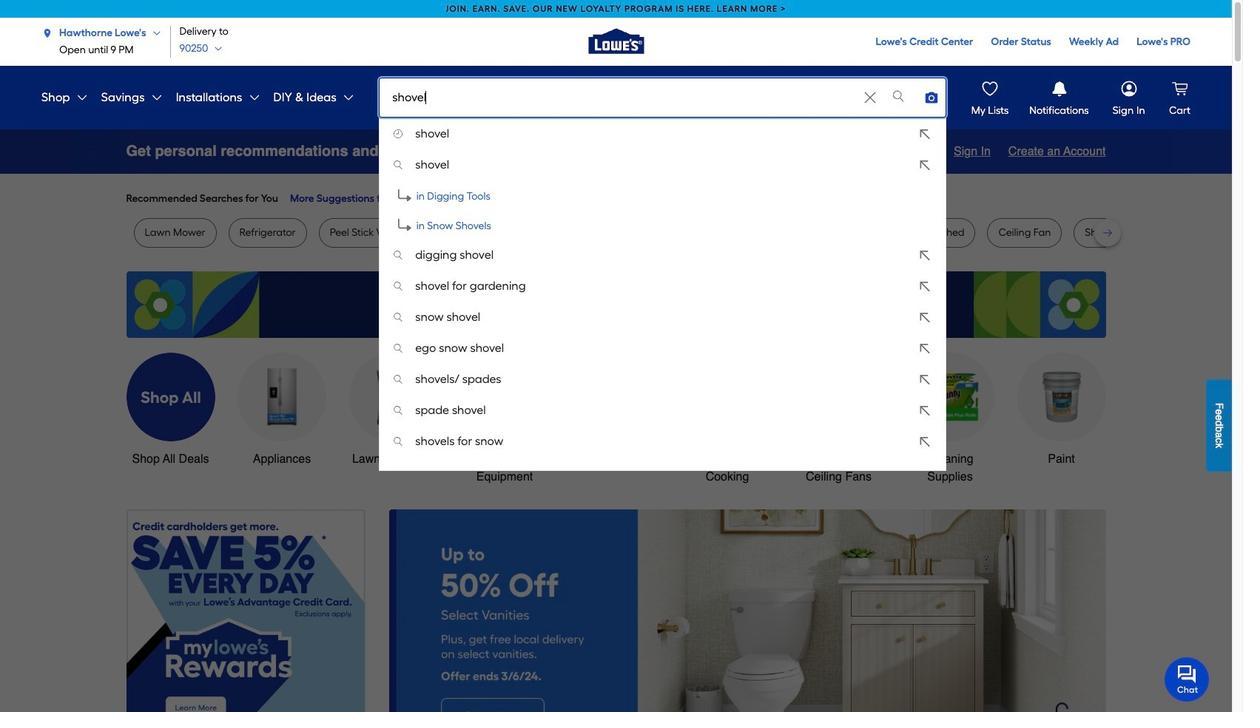 Task type: vqa. For each thing, say whether or not it's contained in the screenshot.
Actual Price $39.99 element
no



Task type: locate. For each thing, give the bounding box(es) containing it.
1 vertical spatial subitem arrow image
[[396, 216, 414, 234]]

chevron right image
[[410, 193, 421, 205]]

history outlined image
[[392, 128, 404, 140]]

shop early spring savings. image
[[126, 272, 1106, 338]]

up to 50 percent off select vanities. plus, get free local delivery on select vanities. ends 3/6/24. image
[[389, 510, 1106, 713]]

clear element
[[860, 78, 881, 117]]

arrow left image
[[401, 640, 416, 654]]

subitem arrow image down chevron right 'icon'
[[396, 216, 414, 234]]

search icon image
[[392, 159, 404, 171], [392, 249, 404, 261], [392, 280, 404, 292], [392, 312, 404, 323], [392, 343, 404, 354], [392, 374, 404, 386], [392, 405, 404, 417], [392, 436, 404, 448]]

subitem arrow image
[[396, 186, 414, 204], [396, 216, 414, 234]]

lowe's home improvement lists image
[[980, 78, 1000, 99]]

chevron down image
[[146, 28, 161, 37], [70, 92, 88, 104], [145, 92, 163, 104]]

clear image
[[863, 90, 878, 105]]

0 vertical spatial subitem arrow image
[[396, 186, 414, 204]]

5 search icon image from the top
[[392, 343, 404, 354]]

subitem arrow image down history outlined icon
[[396, 186, 414, 204]]

arrow right image
[[1078, 640, 1093, 654]]

1 search icon image from the top
[[392, 159, 404, 171]]

search image
[[891, 89, 906, 103]]

chevron down image
[[208, 44, 223, 53], [242, 92, 260, 104], [337, 92, 354, 104]]

None search field
[[379, 78, 947, 485]]

1 subitem arrow image from the top
[[396, 186, 414, 204]]

chat invite button image
[[1165, 657, 1210, 702]]



Task type: describe. For each thing, give the bounding box(es) containing it.
8 search icon image from the top
[[392, 436, 404, 448]]

Search Query text field
[[380, 78, 859, 117]]

2 subitem arrow image from the top
[[396, 216, 414, 234]]

lowe's home improvement cart image
[[1169, 78, 1190, 99]]

7 search icon image from the top
[[392, 405, 404, 417]]

4 search icon image from the top
[[392, 312, 404, 323]]

save 5 percent every day with your lowe's advantage credit card. exclusions apply. image
[[126, 510, 365, 713]]

2 horizontal spatial chevron down image
[[337, 92, 354, 104]]

location filled image
[[41, 27, 53, 39]]

1 horizontal spatial chevron down image
[[242, 92, 260, 104]]

lowe's home improvement account image
[[1119, 78, 1139, 99]]

6 search icon image from the top
[[392, 374, 404, 386]]

3 search icon image from the top
[[392, 280, 404, 292]]

lowe's home improvement notification center image
[[1049, 78, 1070, 99]]

0 horizontal spatial chevron down image
[[208, 44, 223, 53]]

2 search icon image from the top
[[392, 249, 404, 261]]

camera image
[[924, 90, 939, 105]]

lowe's home improvement logo image
[[579, 3, 653, 77]]



